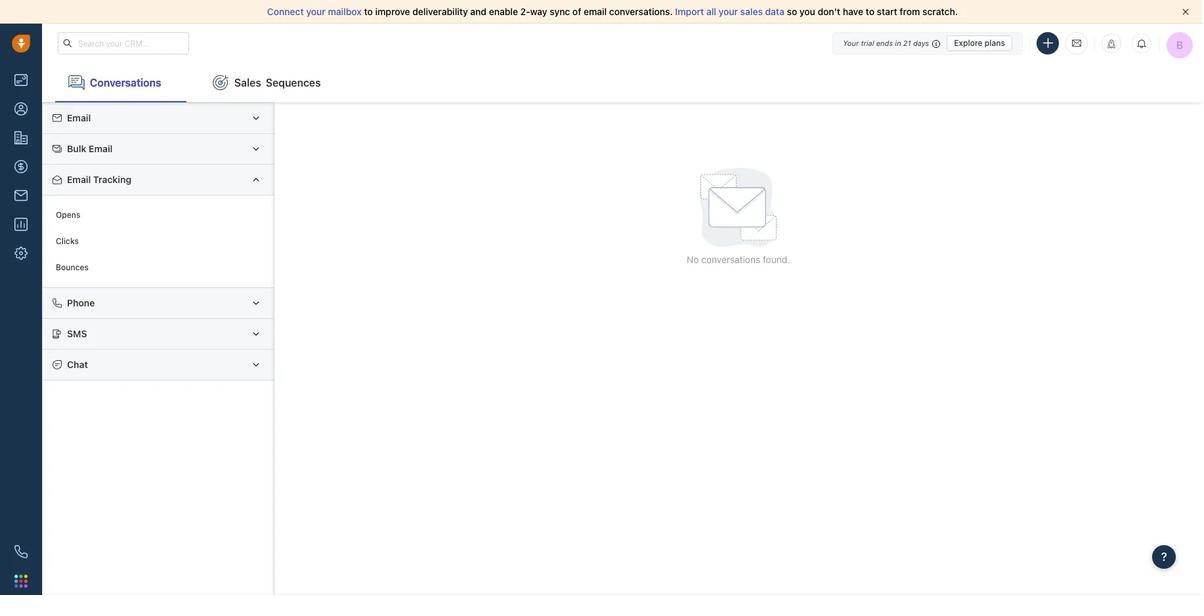 Task type: vqa. For each thing, say whether or not it's contained in the screenshot.
Opens "link" on the left top
yes



Task type: describe. For each thing, give the bounding box(es) containing it.
of
[[572, 6, 581, 17]]

opens
[[56, 210, 80, 220]]

conversations
[[90, 77, 161, 88]]

send email image
[[1072, 38, 1081, 49]]

all
[[706, 6, 716, 17]]

ends
[[876, 38, 893, 47]]

sales sequences
[[234, 77, 321, 88]]

found.
[[763, 254, 790, 265]]

email tracking
[[67, 174, 131, 185]]

you
[[800, 6, 815, 17]]

import
[[675, 6, 704, 17]]

connect
[[267, 6, 304, 17]]

your
[[843, 38, 859, 47]]

1 vertical spatial email
[[89, 143, 113, 154]]

bounces link
[[49, 255, 267, 281]]

way
[[530, 6, 547, 17]]

sales sequences link
[[200, 63, 334, 102]]

opens link
[[49, 202, 267, 228]]

your trial ends in 21 days
[[843, 38, 929, 47]]

clicks link
[[49, 228, 267, 255]]

phone image
[[14, 546, 28, 559]]

phone element
[[8, 539, 34, 565]]

import all your sales data link
[[675, 6, 787, 17]]

sync
[[550, 6, 570, 17]]

connect your mailbox to improve deliverability and enable 2-way sync of email conversations. import all your sales data so you don't have to start from scratch.
[[267, 6, 958, 17]]

mailbox
[[328, 6, 362, 17]]



Task type: locate. For each thing, give the bounding box(es) containing it.
and
[[470, 6, 487, 17]]

scratch.
[[922, 6, 958, 17]]

explore plans
[[954, 38, 1005, 48]]

sms
[[67, 328, 87, 339]]

bulk
[[67, 143, 86, 154]]

email
[[584, 6, 607, 17]]

email
[[67, 112, 91, 123], [89, 143, 113, 154], [67, 174, 91, 185]]

don't
[[818, 6, 840, 17]]

freshworks switcher image
[[14, 575, 28, 588]]

email up bulk
[[67, 112, 91, 123]]

email right bulk
[[89, 143, 113, 154]]

email down bulk
[[67, 174, 91, 185]]

0 horizontal spatial to
[[364, 6, 373, 17]]

start
[[877, 6, 897, 17]]

1 horizontal spatial to
[[866, 6, 874, 17]]

conversations.
[[609, 6, 673, 17]]

data
[[765, 6, 784, 17]]

trial
[[861, 38, 874, 47]]

1 your from the left
[[306, 6, 326, 17]]

close image
[[1182, 9, 1189, 15]]

0 horizontal spatial your
[[306, 6, 326, 17]]

connect your mailbox link
[[267, 6, 364, 17]]

bounces
[[56, 263, 89, 273]]

21
[[903, 38, 911, 47]]

tracking
[[93, 174, 131, 185]]

enable
[[489, 6, 518, 17]]

sales
[[740, 6, 763, 17]]

1 to from the left
[[364, 6, 373, 17]]

0 vertical spatial email
[[67, 112, 91, 123]]

your right "all"
[[719, 6, 738, 17]]

sequences
[[266, 77, 321, 88]]

Search your CRM... text field
[[58, 32, 189, 54]]

sales
[[234, 77, 261, 88]]

what's new image
[[1107, 39, 1116, 49]]

deliverability
[[412, 6, 468, 17]]

plans
[[985, 38, 1005, 48]]

from
[[900, 6, 920, 17]]

explore plans link
[[947, 35, 1012, 51]]

clicks
[[56, 237, 79, 246]]

chat
[[67, 359, 88, 370]]

email for email
[[67, 112, 91, 123]]

2 vertical spatial email
[[67, 174, 91, 185]]

2-
[[520, 6, 530, 17]]

in
[[895, 38, 901, 47]]

tab list
[[42, 63, 1202, 102]]

tab list containing conversations
[[42, 63, 1202, 102]]

to
[[364, 6, 373, 17], [866, 6, 874, 17]]

to right mailbox
[[364, 6, 373, 17]]

2 to from the left
[[866, 6, 874, 17]]

bulk email
[[67, 143, 113, 154]]

days
[[913, 38, 929, 47]]

conversations
[[701, 254, 760, 265]]

improve
[[375, 6, 410, 17]]

your
[[306, 6, 326, 17], [719, 6, 738, 17]]

1 horizontal spatial your
[[719, 6, 738, 17]]

2 your from the left
[[719, 6, 738, 17]]

no
[[687, 254, 699, 265]]

have
[[843, 6, 863, 17]]

your left mailbox
[[306, 6, 326, 17]]

to left start
[[866, 6, 874, 17]]

conversations link
[[55, 63, 186, 102]]

so
[[787, 6, 797, 17]]

no conversations found.
[[687, 254, 790, 265]]

phone
[[67, 297, 95, 309]]

email for email tracking
[[67, 174, 91, 185]]

explore
[[954, 38, 982, 48]]



